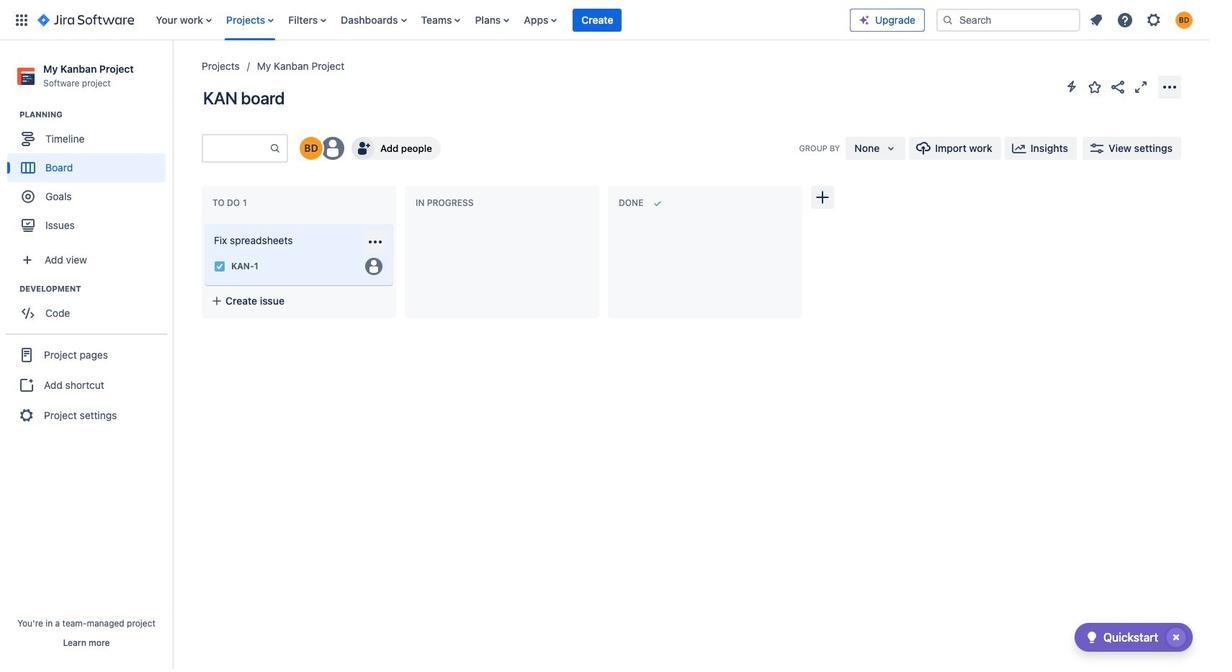 Task type: locate. For each thing, give the bounding box(es) containing it.
group
[[7, 109, 172, 244], [7, 283, 172, 332], [6, 334, 167, 436]]

planning image
[[2, 106, 19, 123]]

1 heading from the top
[[19, 109, 172, 120]]

Search this board text field
[[203, 135, 269, 161]]

import image
[[915, 140, 932, 157]]

sidebar element
[[0, 40, 173, 669]]

development image
[[2, 280, 19, 298]]

jira software image
[[37, 11, 134, 28], [37, 11, 134, 28]]

heading
[[19, 109, 172, 120], [19, 283, 172, 295]]

None search field
[[936, 8, 1080, 31]]

0 horizontal spatial list
[[149, 0, 850, 40]]

1 vertical spatial group
[[7, 283, 172, 332]]

view settings image
[[1088, 140, 1106, 157]]

heading for group related to planning 'image'
[[19, 109, 172, 120]]

more actions image
[[1161, 78, 1178, 95]]

list
[[149, 0, 850, 40], [1083, 7, 1201, 33]]

sidebar navigation image
[[157, 58, 189, 86]]

star kan board image
[[1086, 78, 1103, 95]]

appswitcher icon image
[[13, 11, 30, 28]]

primary element
[[9, 0, 850, 40]]

1 vertical spatial heading
[[19, 283, 172, 295]]

0 vertical spatial heading
[[19, 109, 172, 120]]

check image
[[1083, 629, 1100, 646]]

help image
[[1116, 11, 1134, 28]]

0 vertical spatial group
[[7, 109, 172, 244]]

2 heading from the top
[[19, 283, 172, 295]]

banner
[[0, 0, 1210, 40]]

list item
[[573, 0, 622, 40]]

Search field
[[936, 8, 1080, 31]]



Task type: describe. For each thing, give the bounding box(es) containing it.
create issue image
[[195, 215, 212, 232]]

task image
[[214, 261, 225, 272]]

2 vertical spatial group
[[6, 334, 167, 436]]

enter full screen image
[[1132, 78, 1150, 95]]

your profile and settings image
[[1175, 11, 1193, 28]]

notifications image
[[1088, 11, 1105, 28]]

dismiss quickstart image
[[1165, 626, 1188, 649]]

group for development icon
[[7, 283, 172, 332]]

more actions for kan-1 fix spreadsheets image
[[367, 233, 384, 251]]

automations menu button icon image
[[1063, 78, 1080, 95]]

1 horizontal spatial list
[[1083, 7, 1201, 33]]

heading for development icon group
[[19, 283, 172, 295]]

add people image
[[354, 140, 372, 157]]

to do element
[[212, 197, 250, 208]]

goal image
[[22, 190, 35, 203]]

search image
[[942, 14, 954, 26]]

group for planning 'image'
[[7, 109, 172, 244]]

create column image
[[814, 189, 831, 206]]

settings image
[[1145, 11, 1163, 28]]



Task type: vqa. For each thing, say whether or not it's contained in the screenshot.
more icon
no



